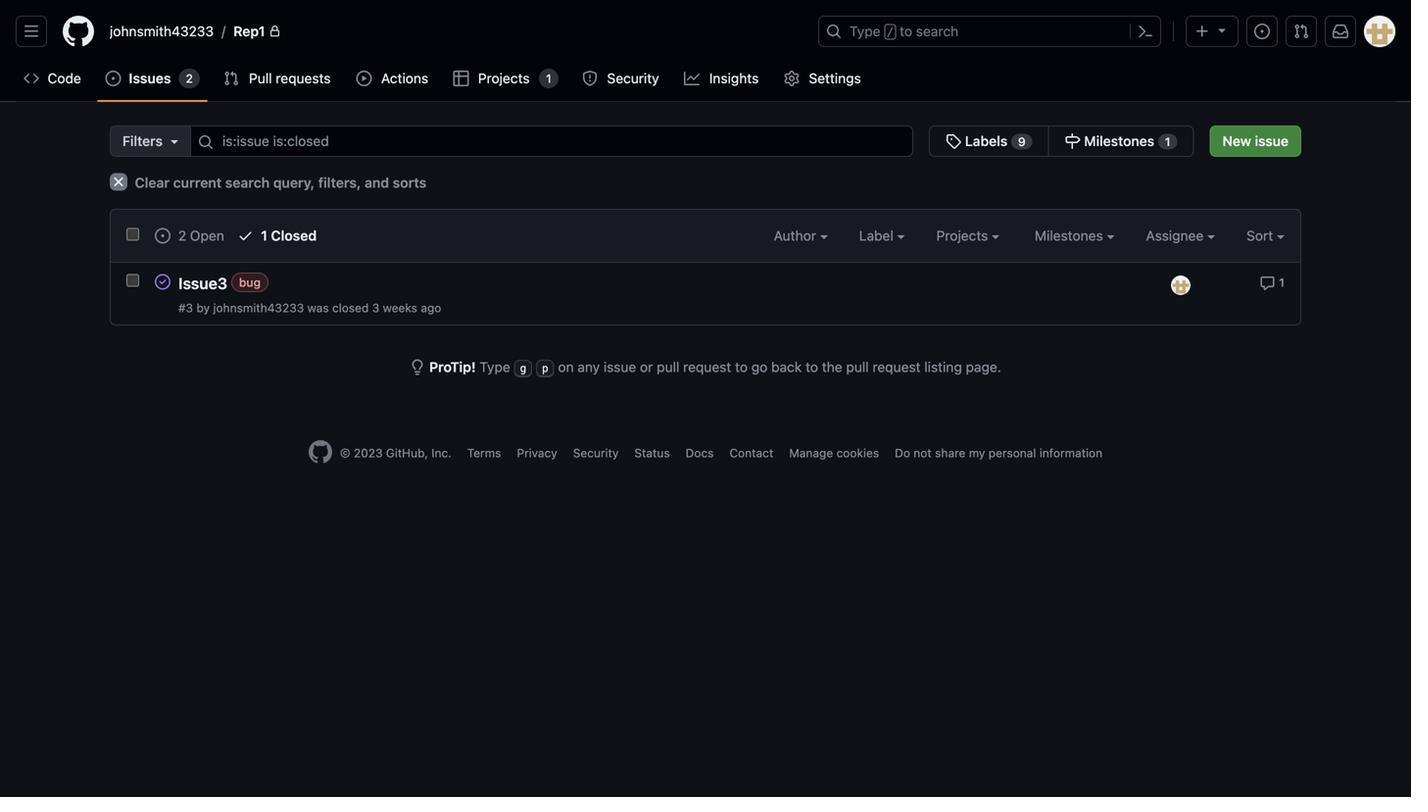 Task type: vqa. For each thing, say whether or not it's contained in the screenshot.
@pipech icon
no



Task type: describe. For each thing, give the bounding box(es) containing it.
docs link
[[686, 446, 714, 460]]

1 right check image
[[261, 227, 268, 244]]

git pull request image for the middle issue opened "image"
[[223, 71, 239, 86]]

1 vertical spatial issue opened image
[[105, 71, 121, 86]]

1 right 'comment' 'image'
[[1279, 275, 1285, 289]]

github,
[[386, 446, 428, 460]]

issue3 link
[[178, 274, 228, 293]]

status
[[635, 446, 670, 460]]

bug link
[[231, 273, 269, 292]]

code link
[[16, 64, 90, 93]]

share
[[935, 446, 966, 460]]

notifications image
[[1333, 24, 1349, 39]]

assignee
[[1147, 227, 1208, 244]]

closed issue image
[[155, 274, 171, 290]]

gear image
[[784, 71, 800, 86]]

/ for type
[[887, 25, 894, 39]]

issue element
[[930, 125, 1195, 157]]

search inside 'link'
[[225, 175, 270, 191]]

1 vertical spatial johnsmith43233
[[213, 301, 304, 315]]

table image
[[453, 71, 469, 86]]

rep1
[[234, 23, 265, 39]]

© 2023 github, inc.
[[340, 446, 452, 460]]

cookies
[[837, 446, 879, 460]]

0 vertical spatial security link
[[575, 64, 669, 93]]

1 horizontal spatial to
[[806, 359, 819, 375]]

requests
[[276, 70, 331, 86]]

information
[[1040, 446, 1103, 460]]

2 for 2
[[186, 72, 193, 85]]

1 vertical spatial security link
[[573, 446, 619, 460]]

manage cookies button
[[789, 444, 879, 462]]

milestone image
[[1065, 133, 1081, 149]]

milestones button
[[1035, 225, 1115, 246]]

1 vertical spatial homepage image
[[309, 440, 332, 464]]

g
[[520, 362, 527, 374]]

code
[[48, 70, 81, 86]]

2 horizontal spatial to
[[900, 23, 913, 39]]

protip!
[[429, 359, 476, 375]]

1 inside milestones 1
[[1165, 135, 1171, 149]]

list containing johnsmith43233 /
[[102, 16, 807, 47]]

or
[[640, 359, 653, 375]]

issue3
[[178, 274, 228, 293]]

go
[[752, 359, 768, 375]]

johnsmith43233 /
[[110, 23, 226, 39]]

inc.
[[432, 446, 452, 460]]

projects inside popup button
[[937, 227, 992, 244]]

9
[[1018, 135, 1026, 149]]

was
[[307, 301, 329, 315]]

tag image
[[946, 133, 962, 149]]

labels 9
[[962, 133, 1026, 149]]

back
[[772, 359, 802, 375]]

author
[[774, 227, 820, 244]]

my
[[969, 446, 986, 460]]

by
[[197, 301, 210, 315]]

git pull request image for issue opened "image" to the right
[[1294, 24, 1310, 39]]

lock image
[[269, 25, 281, 37]]

0 vertical spatial issue
[[1255, 133, 1289, 149]]

on
[[558, 359, 574, 375]]

settings
[[809, 70, 862, 86]]

@johnsmith43233 image
[[1172, 275, 1191, 295]]

code image
[[24, 71, 39, 86]]

label button
[[860, 225, 905, 246]]

none search field containing filters
[[110, 125, 1195, 157]]

pull requests
[[249, 70, 331, 86]]

2 open
[[175, 227, 224, 244]]

clear current search query, filters, and sorts link
[[110, 173, 427, 191]]

closed issue element
[[155, 274, 171, 290]]

author button
[[774, 225, 828, 246]]

Issue3 checkbox
[[126, 274, 139, 287]]

graph image
[[684, 71, 700, 86]]

closed
[[332, 301, 369, 315]]

pull
[[249, 70, 272, 86]]

0 vertical spatial johnsmith43233 link
[[102, 16, 222, 47]]

status link
[[635, 446, 670, 460]]

1 vertical spatial issue
[[604, 359, 637, 375]]

issues
[[129, 70, 171, 86]]

do not share my personal information button
[[895, 444, 1103, 462]]

command palette image
[[1138, 24, 1154, 39]]

2023
[[354, 446, 383, 460]]

sorts
[[393, 175, 427, 191]]

contact link
[[730, 446, 774, 460]]

x image
[[110, 173, 127, 191]]

privacy link
[[517, 446, 558, 460]]

actions
[[381, 70, 429, 86]]

Select all issues checkbox
[[126, 228, 139, 241]]

issue opened image inside 2 open link
[[155, 228, 171, 244]]

do not share my personal information
[[895, 446, 1103, 460]]

bug
[[239, 276, 261, 289]]

actions link
[[349, 64, 438, 93]]

labels
[[965, 133, 1008, 149]]

sort button
[[1247, 225, 1285, 246]]

light bulb image
[[410, 359, 426, 375]]



Task type: locate. For each thing, give the bounding box(es) containing it.
insights link
[[677, 64, 769, 93]]

1 vertical spatial search
[[225, 175, 270, 191]]

page.
[[966, 359, 1002, 375]]

0 horizontal spatial request
[[683, 359, 732, 375]]

1 horizontal spatial /
[[887, 25, 894, 39]]

list
[[102, 16, 807, 47]]

personal
[[989, 446, 1037, 460]]

0 horizontal spatial search
[[225, 175, 270, 191]]

0 horizontal spatial type
[[480, 359, 511, 375]]

#3             by johnsmith43233 was closed 3 weeks ago
[[178, 301, 442, 315]]

issue opened image
[[1255, 24, 1271, 39], [105, 71, 121, 86], [155, 228, 171, 244]]

closed
[[271, 227, 317, 244]]

johnsmith43233 link up issues
[[102, 16, 222, 47]]

comment image
[[1260, 275, 1276, 291]]

git pull request image left notifications 'icon'
[[1294, 24, 1310, 39]]

milestones right milestone image
[[1085, 133, 1155, 149]]

terms link
[[467, 446, 501, 460]]

issue opened image right plus image
[[1255, 24, 1271, 39]]

terms
[[467, 446, 501, 460]]

/
[[222, 23, 226, 39], [887, 25, 894, 39]]

0 horizontal spatial projects
[[478, 70, 530, 86]]

docs
[[686, 446, 714, 460]]

0 vertical spatial search
[[916, 23, 959, 39]]

search image
[[198, 134, 214, 150]]

1 horizontal spatial search
[[916, 23, 959, 39]]

0 horizontal spatial homepage image
[[63, 16, 94, 47]]

1 vertical spatial git pull request image
[[223, 71, 239, 86]]

listing
[[925, 359, 962, 375]]

issue right new
[[1255, 133, 1289, 149]]

milestones for milestones 1
[[1085, 133, 1155, 149]]

security link left graph image
[[575, 64, 669, 93]]

1 link
[[1260, 274, 1285, 291]]

query,
[[273, 175, 315, 191]]

johnsmith43233 link down bug
[[213, 301, 304, 315]]

play image
[[357, 71, 372, 86]]

security link left status on the left of the page
[[573, 446, 619, 460]]

clear
[[135, 175, 170, 191]]

pull right the
[[846, 359, 869, 375]]

shield image
[[582, 71, 598, 86]]

/ for johnsmith43233
[[222, 23, 226, 39]]

milestones down milestone image
[[1035, 227, 1107, 244]]

rep1 link
[[226, 16, 289, 47]]

issue opened image right select all issues checkbox
[[155, 228, 171, 244]]

milestones
[[1085, 133, 1155, 149], [1035, 227, 1107, 244]]

git pull request image left pull
[[223, 71, 239, 86]]

any
[[578, 359, 600, 375]]

filters,
[[318, 175, 361, 191]]

0 vertical spatial 2
[[186, 72, 193, 85]]

1 horizontal spatial git pull request image
[[1294, 24, 1310, 39]]

1 request from the left
[[683, 359, 732, 375]]

type left g
[[480, 359, 511, 375]]

filters
[[123, 133, 163, 149]]

johnsmith43233 down bug
[[213, 301, 304, 315]]

plus image
[[1195, 24, 1211, 39]]

0 horizontal spatial to
[[735, 359, 748, 375]]

1 horizontal spatial issue opened image
[[155, 228, 171, 244]]

1 horizontal spatial homepage image
[[309, 440, 332, 464]]

1 horizontal spatial type
[[850, 23, 881, 39]]

request left go
[[683, 359, 732, 375]]

1 horizontal spatial request
[[873, 359, 921, 375]]

new issue
[[1223, 133, 1289, 149]]

milestones for milestones
[[1035, 227, 1107, 244]]

0 vertical spatial git pull request image
[[1294, 24, 1310, 39]]

projects
[[478, 70, 530, 86], [937, 227, 992, 244]]

label
[[860, 227, 898, 244]]

#3
[[178, 301, 193, 315]]

type
[[850, 23, 881, 39], [480, 359, 511, 375]]

security right shield image
[[607, 70, 659, 86]]

homepage image up code
[[63, 16, 94, 47]]

to
[[900, 23, 913, 39], [735, 359, 748, 375], [806, 359, 819, 375]]

privacy
[[517, 446, 558, 460]]

johnsmith43233 up issues
[[110, 23, 214, 39]]

pull right 'or' on the left
[[657, 359, 680, 375]]

weeks
[[383, 301, 418, 315]]

manage cookies
[[789, 446, 879, 460]]

0 horizontal spatial pull
[[657, 359, 680, 375]]

homepage image
[[63, 16, 94, 47], [309, 440, 332, 464]]

0 horizontal spatial triangle down image
[[167, 133, 182, 149]]

0 vertical spatial issue opened image
[[1255, 24, 1271, 39]]

milestones inside popup button
[[1035, 227, 1107, 244]]

security link
[[575, 64, 669, 93], [573, 446, 619, 460]]

contact
[[730, 446, 774, 460]]

/ inside type / to search
[[887, 25, 894, 39]]

1 horizontal spatial projects
[[937, 227, 992, 244]]

pull
[[657, 359, 680, 375], [846, 359, 869, 375]]

do
[[895, 446, 911, 460]]

manage
[[789, 446, 834, 460]]

1 horizontal spatial issue
[[1255, 133, 1289, 149]]

current
[[173, 175, 222, 191]]

not
[[914, 446, 932, 460]]

git pull request image
[[1294, 24, 1310, 39], [223, 71, 239, 86]]

milestones 1
[[1081, 133, 1171, 149]]

2 vertical spatial issue opened image
[[155, 228, 171, 244]]

filters button
[[110, 125, 191, 157]]

p on any issue or pull request to go back to the pull request listing page.
[[542, 359, 1002, 375]]

settings link
[[776, 64, 871, 93]]

©
[[340, 446, 351, 460]]

assignee button
[[1147, 225, 1216, 246]]

1 vertical spatial johnsmith43233 link
[[213, 301, 304, 315]]

insights
[[710, 70, 759, 86]]

security
[[607, 70, 659, 86], [573, 446, 619, 460]]

2 left open
[[178, 227, 186, 244]]

1 left shield image
[[546, 72, 552, 85]]

projects button
[[937, 225, 1000, 246]]

homepage image left the ©
[[309, 440, 332, 464]]

protip! type g
[[429, 359, 527, 375]]

sort
[[1247, 227, 1274, 244]]

issue opened image left issues
[[105, 71, 121, 86]]

type / to search
[[850, 23, 959, 39]]

triangle down image right plus image
[[1215, 22, 1230, 38]]

open
[[190, 227, 224, 244]]

type up settings on the right of the page
[[850, 23, 881, 39]]

pull requests link
[[216, 64, 341, 93]]

triangle down image inside filters popup button
[[167, 133, 182, 149]]

and
[[365, 175, 389, 191]]

git pull request image inside pull requests 'link'
[[223, 71, 239, 86]]

0 vertical spatial type
[[850, 23, 881, 39]]

0 horizontal spatial issue opened image
[[105, 71, 121, 86]]

triangle down image
[[1215, 22, 1230, 38], [167, 133, 182, 149]]

check image
[[238, 228, 253, 244]]

2 open link
[[155, 225, 224, 246]]

2 horizontal spatial issue opened image
[[1255, 24, 1271, 39]]

2 pull from the left
[[846, 359, 869, 375]]

1 closed link
[[238, 225, 317, 246]]

new issue link
[[1210, 125, 1302, 157]]

1 pull from the left
[[657, 359, 680, 375]]

Issues search field
[[190, 125, 914, 157]]

projects right table image
[[478, 70, 530, 86]]

ago
[[421, 301, 442, 315]]

0 vertical spatial triangle down image
[[1215, 22, 1230, 38]]

p
[[542, 362, 549, 374]]

projects right the label popup button
[[937, 227, 992, 244]]

the
[[822, 359, 843, 375]]

1 vertical spatial projects
[[937, 227, 992, 244]]

None search field
[[110, 125, 1195, 157]]

2 request from the left
[[873, 359, 921, 375]]

issue left 'or' on the left
[[604, 359, 637, 375]]

johnsmith43233 inside johnsmith43233 /
[[110, 23, 214, 39]]

1 horizontal spatial pull
[[846, 359, 869, 375]]

0 horizontal spatial issue
[[604, 359, 637, 375]]

0 vertical spatial johnsmith43233
[[110, 23, 214, 39]]

2 for 2 open
[[178, 227, 186, 244]]

1 left new
[[1165, 135, 1171, 149]]

1 vertical spatial milestones
[[1035, 227, 1107, 244]]

1 closed
[[257, 227, 317, 244]]

new
[[1223, 133, 1252, 149]]

2 right issues
[[186, 72, 193, 85]]

0 horizontal spatial /
[[222, 23, 226, 39]]

0 vertical spatial security
[[607, 70, 659, 86]]

Search all issues text field
[[190, 125, 914, 157]]

1
[[546, 72, 552, 85], [1165, 135, 1171, 149], [261, 227, 268, 244], [1279, 275, 1285, 289]]

triangle down image left search image
[[167, 133, 182, 149]]

3
[[372, 301, 380, 315]]

1 horizontal spatial triangle down image
[[1215, 22, 1230, 38]]

request left listing
[[873, 359, 921, 375]]

security left status on the left of the page
[[573, 446, 619, 460]]

0 vertical spatial milestones
[[1085, 133, 1155, 149]]

1 vertical spatial triangle down image
[[167, 133, 182, 149]]

1 vertical spatial type
[[480, 359, 511, 375]]

0 vertical spatial projects
[[478, 70, 530, 86]]

clear current search query, filters, and sorts
[[131, 175, 427, 191]]

0 vertical spatial homepage image
[[63, 16, 94, 47]]

milestones inside issue element
[[1085, 133, 1155, 149]]

1 vertical spatial security
[[573, 446, 619, 460]]

issue
[[1255, 133, 1289, 149], [604, 359, 637, 375]]

0 horizontal spatial git pull request image
[[223, 71, 239, 86]]

/ inside johnsmith43233 /
[[222, 23, 226, 39]]

1 vertical spatial 2
[[178, 227, 186, 244]]

2
[[186, 72, 193, 85], [178, 227, 186, 244]]



